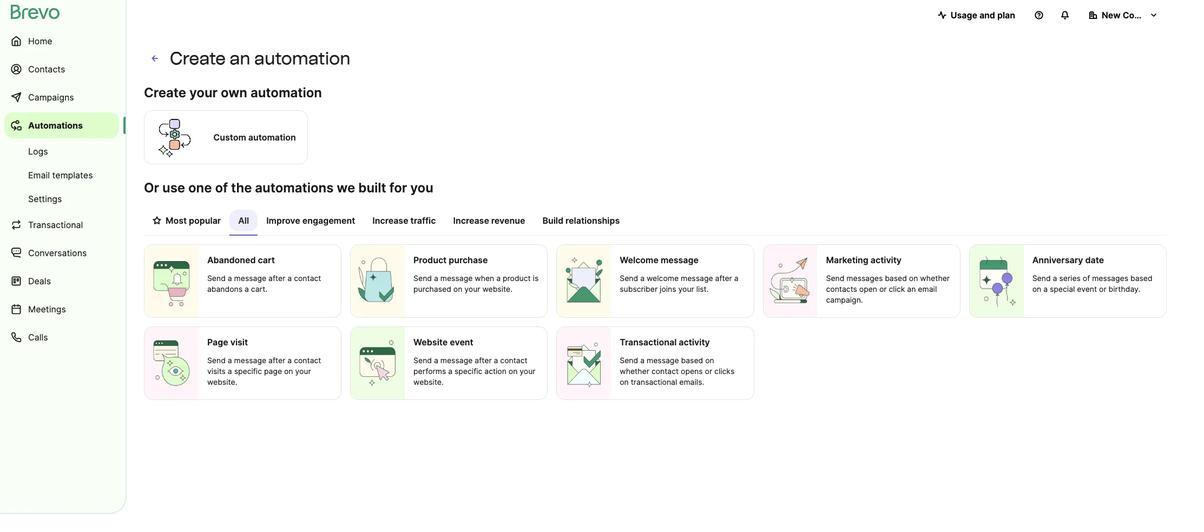 Task type: vqa. For each thing, say whether or not it's contained in the screenshot.
performs
yes



Task type: locate. For each thing, give the bounding box(es) containing it.
transactional link
[[4, 212, 119, 238]]

marketing activity
[[826, 255, 902, 266]]

0 horizontal spatial increase
[[373, 215, 409, 226]]

specific left page
[[234, 367, 262, 376]]

after for website event
[[475, 356, 492, 365]]

message inside send a message when a product is purchased on your website.
[[441, 274, 473, 283]]

website. down when
[[483, 285, 513, 294]]

of right series
[[1083, 274, 1090, 283]]

send up 'performs'
[[414, 356, 432, 365]]

or use one of the automations we built for you
[[144, 180, 433, 196]]

message up 'list.'
[[681, 274, 713, 283]]

an right 'click'
[[907, 285, 916, 294]]

new
[[1102, 10, 1121, 21]]

0 horizontal spatial event
[[450, 337, 473, 348]]

1 specific from the left
[[234, 367, 262, 376]]

website event
[[414, 337, 473, 348]]

message inside send a welcome message after a subscriber joins your list.
[[681, 274, 713, 283]]

on down transactional activity
[[705, 356, 714, 365]]

increase left traffic
[[373, 215, 409, 226]]

0 vertical spatial transactional
[[28, 220, 83, 231]]

all
[[238, 215, 249, 226]]

website. down 'visits'
[[207, 378, 237, 387]]

contact
[[294, 274, 321, 283], [294, 356, 321, 365], [500, 356, 528, 365], [652, 367, 679, 376]]

send up 'visits'
[[207, 356, 226, 365]]

on right purchased
[[453, 285, 462, 294]]

automation
[[254, 48, 351, 69], [251, 85, 322, 101], [248, 132, 296, 143]]

1 horizontal spatial based
[[885, 274, 907, 283]]

send inside send messages based on whether contacts open or click an email campaign.
[[826, 274, 845, 283]]

contact for website event
[[500, 356, 528, 365]]

1 horizontal spatial an
[[907, 285, 916, 294]]

you
[[410, 180, 433, 196]]

for
[[390, 180, 407, 196]]

create
[[170, 48, 226, 69], [144, 85, 186, 101]]

0 horizontal spatial website.
[[207, 378, 237, 387]]

1 messages from the left
[[847, 274, 883, 283]]

whether up transactional
[[620, 367, 650, 376]]

message for product purchase
[[441, 274, 473, 283]]

send up purchased
[[414, 274, 432, 283]]

send inside send a message when a product is purchased on your website.
[[414, 274, 432, 283]]

2 horizontal spatial website.
[[483, 285, 513, 294]]

your inside send a welcome message after a subscriber joins your list.
[[679, 285, 694, 294]]

specific left action
[[455, 367, 482, 376]]

purchased
[[414, 285, 451, 294]]

send for product
[[414, 274, 432, 283]]

campaign.
[[826, 296, 863, 305]]

whether up 'email'
[[920, 274, 950, 283]]

0 vertical spatial activity
[[871, 255, 902, 266]]

2 horizontal spatial based
[[1131, 274, 1153, 283]]

action
[[485, 367, 507, 376]]

message down visit
[[234, 356, 266, 365]]

based inside send a series of messages based on a special event or birthday.
[[1131, 274, 1153, 283]]

based up opens
[[681, 356, 703, 365]]

2 horizontal spatial or
[[1099, 285, 1107, 294]]

2 vertical spatial automation
[[248, 132, 296, 143]]

new company
[[1102, 10, 1163, 21]]

on inside send messages based on whether contacts open or click an email campaign.
[[909, 274, 918, 283]]

increase left 'revenue' at the left top of page
[[453, 215, 489, 226]]

messages up open
[[847, 274, 883, 283]]

message down website event
[[441, 356, 473, 365]]

1 horizontal spatial specific
[[455, 367, 482, 376]]

increase revenue link
[[445, 210, 534, 235]]

or left the clicks
[[705, 367, 712, 376]]

an up own
[[230, 48, 250, 69]]

0 vertical spatial automation
[[254, 48, 351, 69]]

1 vertical spatial activity
[[679, 337, 710, 348]]

your inside the send a message after a contact performs a specific action on your website.
[[520, 367, 536, 376]]

1 increase from the left
[[373, 215, 409, 226]]

your inside send a message after a contact visits a specific page on your website.
[[295, 367, 311, 376]]

1 vertical spatial event
[[450, 337, 473, 348]]

purchase
[[449, 255, 488, 266]]

product purchase
[[414, 255, 488, 266]]

1 vertical spatial create
[[144, 85, 186, 101]]

send inside send a message after a contact abandons a cart.
[[207, 274, 226, 283]]

increase inside increase revenue link
[[453, 215, 489, 226]]

2 increase from the left
[[453, 215, 489, 226]]

message down transactional activity
[[647, 356, 679, 365]]

date
[[1086, 255, 1104, 266]]

anniversary
[[1033, 255, 1083, 266]]

1 vertical spatial transactional
[[620, 337, 677, 348]]

0 horizontal spatial messages
[[847, 274, 883, 283]]

on right page
[[284, 367, 293, 376]]

after inside send a welcome message after a subscriber joins your list.
[[715, 274, 732, 283]]

whether inside send messages based on whether contacts open or click an email campaign.
[[920, 274, 950, 283]]

send for marketing
[[826, 274, 845, 283]]

activity up send messages based on whether contacts open or click an email campaign.
[[871, 255, 902, 266]]

send up 'special'
[[1033, 274, 1051, 283]]

1 horizontal spatial activity
[[871, 255, 902, 266]]

contact inside send a message after a contact visits a specific page on your website.
[[294, 356, 321, 365]]

transactional down settings link
[[28, 220, 83, 231]]

send inside send a message based on whether contact opens or clicks on transactional emails.
[[620, 356, 638, 365]]

most popular
[[166, 215, 221, 226]]

on inside send a message when a product is purchased on your website.
[[453, 285, 462, 294]]

event right the website
[[450, 337, 473, 348]]

0 vertical spatial create
[[170, 48, 226, 69]]

send up subscriber
[[620, 274, 638, 283]]

deals
[[28, 276, 51, 287]]

activity
[[871, 255, 902, 266], [679, 337, 710, 348]]

send a message based on whether contact opens or clicks on transactional emails.
[[620, 356, 735, 387]]

based up 'click'
[[885, 274, 907, 283]]

automations link
[[4, 113, 119, 139]]

website. inside send a message after a contact visits a specific page on your website.
[[207, 378, 237, 387]]

1 horizontal spatial website.
[[414, 378, 444, 387]]

or left 'click'
[[880, 285, 887, 294]]

based up birthday.
[[1131, 274, 1153, 283]]

create for create an automation
[[170, 48, 226, 69]]

send for welcome
[[620, 274, 638, 283]]

1 vertical spatial whether
[[620, 367, 650, 376]]

send inside send a series of messages based on a special event or birthday.
[[1033, 274, 1051, 283]]

1 horizontal spatial whether
[[920, 274, 950, 283]]

send for abandoned
[[207, 274, 226, 283]]

built
[[358, 180, 386, 196]]

send inside the send a message after a contact performs a specific action on your website.
[[414, 356, 432, 365]]

of for messages
[[1083, 274, 1090, 283]]

event inside send a series of messages based on a special event or birthday.
[[1077, 285, 1097, 294]]

0 vertical spatial of
[[215, 180, 228, 196]]

page visit
[[207, 337, 248, 348]]

transactional for transactional activity
[[620, 337, 677, 348]]

or inside send messages based on whether contacts open or click an email campaign.
[[880, 285, 887, 294]]

build relationships link
[[534, 210, 629, 235]]

cart
[[258, 255, 275, 266]]

send
[[207, 274, 226, 283], [414, 274, 432, 283], [620, 274, 638, 283], [826, 274, 845, 283], [1033, 274, 1051, 283], [207, 356, 226, 365], [414, 356, 432, 365], [620, 356, 638, 365]]

activity for marketing activity
[[871, 255, 902, 266]]

1 horizontal spatial increase
[[453, 215, 489, 226]]

message up cart.
[[234, 274, 266, 283]]

message for website event
[[441, 356, 473, 365]]

usage and plan button
[[929, 4, 1024, 26]]

open
[[860, 285, 878, 294]]

on up 'email'
[[909, 274, 918, 283]]

your right page
[[295, 367, 311, 376]]

on left 'special'
[[1033, 285, 1042, 294]]

improve
[[266, 215, 300, 226]]

your right action
[[520, 367, 536, 376]]

of for the
[[215, 180, 228, 196]]

tab list
[[144, 210, 1167, 236]]

0 vertical spatial event
[[1077, 285, 1097, 294]]

specific for event
[[455, 367, 482, 376]]

message inside send a message based on whether contact opens or clicks on transactional emails.
[[647, 356, 679, 365]]

1 horizontal spatial event
[[1077, 285, 1097, 294]]

specific
[[234, 367, 262, 376], [455, 367, 482, 376]]

after inside send a message after a contact abandons a cart.
[[269, 274, 286, 283]]

0 horizontal spatial based
[[681, 356, 703, 365]]

increase for increase revenue
[[453, 215, 489, 226]]

based
[[885, 274, 907, 283], [1131, 274, 1153, 283], [681, 356, 703, 365]]

your down when
[[465, 285, 480, 294]]

increase
[[373, 215, 409, 226], [453, 215, 489, 226]]

a inside send a message based on whether contact opens or clicks on transactional emails.
[[640, 356, 645, 365]]

0 horizontal spatial of
[[215, 180, 228, 196]]

emails.
[[680, 378, 704, 387]]

1 horizontal spatial or
[[880, 285, 887, 294]]

and
[[980, 10, 995, 21]]

1 vertical spatial of
[[1083, 274, 1090, 283]]

activity up opens
[[679, 337, 710, 348]]

send for page
[[207, 356, 226, 365]]

own
[[221, 85, 247, 101]]

automations
[[28, 120, 83, 131]]

0 vertical spatial an
[[230, 48, 250, 69]]

your
[[189, 85, 218, 101], [465, 285, 480, 294], [679, 285, 694, 294], [295, 367, 311, 376], [520, 367, 536, 376]]

event
[[1077, 285, 1097, 294], [450, 337, 473, 348]]

increase traffic link
[[364, 210, 445, 235]]

automation inside button
[[248, 132, 296, 143]]

1 horizontal spatial messages
[[1092, 274, 1129, 283]]

website.
[[483, 285, 513, 294], [207, 378, 237, 387], [414, 378, 444, 387]]

campaigns
[[28, 92, 74, 103]]

1 horizontal spatial of
[[1083, 274, 1090, 283]]

1 horizontal spatial transactional
[[620, 337, 677, 348]]

custom
[[213, 132, 246, 143]]

of left the
[[215, 180, 228, 196]]

is
[[533, 274, 539, 283]]

contact inside send a message based on whether contact opens or clicks on transactional emails.
[[652, 367, 679, 376]]

message inside the send a message after a contact performs a specific action on your website.
[[441, 356, 473, 365]]

message down product purchase at left
[[441, 274, 473, 283]]

most popular link
[[144, 210, 230, 235]]

message
[[661, 255, 699, 266], [234, 274, 266, 283], [441, 274, 473, 283], [681, 274, 713, 283], [234, 356, 266, 365], [441, 356, 473, 365], [647, 356, 679, 365]]

event down series
[[1077, 285, 1097, 294]]

or left birthday.
[[1099, 285, 1107, 294]]

send up contacts
[[826, 274, 845, 283]]

2 messages from the left
[[1092, 274, 1129, 283]]

of
[[215, 180, 228, 196], [1083, 274, 1090, 283]]

contact inside the send a message after a contact performs a specific action on your website.
[[500, 356, 528, 365]]

home
[[28, 36, 52, 47]]

transactional
[[28, 220, 83, 231], [620, 337, 677, 348]]

send a series of messages based on a special event or birthday.
[[1033, 274, 1153, 294]]

0 horizontal spatial whether
[[620, 367, 650, 376]]

company
[[1123, 10, 1163, 21]]

after
[[269, 274, 286, 283], [715, 274, 732, 283], [269, 356, 286, 365], [475, 356, 492, 365]]

specific inside the send a message after a contact performs a specific action on your website.
[[455, 367, 482, 376]]

an
[[230, 48, 250, 69], [907, 285, 916, 294]]

create your own automation
[[144, 85, 322, 101]]

website. inside the send a message after a contact performs a specific action on your website.
[[414, 378, 444, 387]]

contact inside send a message after a contact abandons a cart.
[[294, 274, 321, 283]]

plan
[[998, 10, 1016, 21]]

on right action
[[509, 367, 518, 376]]

whether inside send a message based on whether contact opens or clicks on transactional emails.
[[620, 367, 650, 376]]

of inside send a series of messages based on a special event or birthday.
[[1083, 274, 1090, 283]]

0 horizontal spatial transactional
[[28, 220, 83, 231]]

improve engagement
[[266, 215, 355, 226]]

send up abandons
[[207, 274, 226, 283]]

2 specific from the left
[[455, 367, 482, 376]]

send inside send a message after a contact visits a specific page on your website.
[[207, 356, 226, 365]]

message inside send a message after a contact visits a specific page on your website.
[[234, 356, 266, 365]]

the
[[231, 180, 252, 196]]

increase inside increase traffic link
[[373, 215, 409, 226]]

campaigns link
[[4, 84, 119, 110]]

messages up birthday.
[[1092, 274, 1129, 283]]

abandoned cart
[[207, 255, 275, 266]]

1 vertical spatial an
[[907, 285, 916, 294]]

after inside send a message after a contact visits a specific page on your website.
[[269, 356, 286, 365]]

0 horizontal spatial specific
[[234, 367, 262, 376]]

whether
[[920, 274, 950, 283], [620, 367, 650, 376]]

usage and plan
[[951, 10, 1016, 21]]

message inside send a message after a contact abandons a cart.
[[234, 274, 266, 283]]

after inside the send a message after a contact performs a specific action on your website.
[[475, 356, 492, 365]]

send inside send a welcome message after a subscriber joins your list.
[[620, 274, 638, 283]]

specific inside send a message after a contact visits a specific page on your website.
[[234, 367, 262, 376]]

deals link
[[4, 268, 119, 294]]

one
[[188, 180, 212, 196]]

transactional up transactional
[[620, 337, 677, 348]]

0 vertical spatial whether
[[920, 274, 950, 283]]

0 horizontal spatial or
[[705, 367, 712, 376]]

0 horizontal spatial activity
[[679, 337, 710, 348]]

create for create your own automation
[[144, 85, 186, 101]]

website. down 'performs'
[[414, 378, 444, 387]]

build relationships
[[543, 215, 620, 226]]

send up transactional
[[620, 356, 638, 365]]

your left 'list.'
[[679, 285, 694, 294]]

abandoned
[[207, 255, 256, 266]]



Task type: describe. For each thing, give the bounding box(es) containing it.
custom automation button
[[144, 109, 308, 166]]

transactional
[[631, 378, 677, 387]]

improve engagement link
[[258, 210, 364, 235]]

transactional activity
[[620, 337, 710, 348]]

email templates
[[28, 170, 93, 181]]

build
[[543, 215, 564, 226]]

product
[[503, 274, 531, 283]]

contacts
[[28, 64, 65, 75]]

contacts link
[[4, 56, 119, 82]]

website. for website event
[[414, 378, 444, 387]]

cart.
[[251, 285, 268, 294]]

birthday.
[[1109, 285, 1141, 294]]

website. inside send a message when a product is purchased on your website.
[[483, 285, 513, 294]]

usage
[[951, 10, 978, 21]]

your left own
[[189, 85, 218, 101]]

custom automation
[[213, 132, 296, 143]]

list.
[[696, 285, 709, 294]]

all link
[[230, 210, 258, 236]]

tab list containing most popular
[[144, 210, 1167, 236]]

contacts
[[826, 285, 857, 294]]

traffic
[[411, 215, 436, 226]]

relationships
[[566, 215, 620, 226]]

create an automation
[[170, 48, 351, 69]]

on inside send a series of messages based on a special event or birthday.
[[1033, 285, 1042, 294]]

send for anniversary
[[1033, 274, 1051, 283]]

1 vertical spatial automation
[[251, 85, 322, 101]]

on left transactional
[[620, 378, 629, 387]]

performs
[[414, 367, 446, 376]]

activity for transactional activity
[[679, 337, 710, 348]]

messages inside send a series of messages based on a special event or birthday.
[[1092, 274, 1129, 283]]

or inside send a message based on whether contact opens or clicks on transactional emails.
[[705, 367, 712, 376]]

clicks
[[715, 367, 735, 376]]

an inside send messages based on whether contacts open or click an email campaign.
[[907, 285, 916, 294]]

email
[[918, 285, 937, 294]]

or
[[144, 180, 159, 196]]

send a welcome message after a subscriber joins your list.
[[620, 274, 739, 294]]

welcome message
[[620, 255, 699, 266]]

most
[[166, 215, 187, 226]]

after for page visit
[[269, 356, 286, 365]]

series
[[1060, 274, 1081, 283]]

new company button
[[1080, 4, 1167, 26]]

send for website
[[414, 356, 432, 365]]

increase revenue
[[453, 215, 525, 226]]

marketing
[[826, 255, 869, 266]]

logs
[[28, 146, 48, 157]]

abandons
[[207, 285, 243, 294]]

website. for page visit
[[207, 378, 237, 387]]

click
[[889, 285, 905, 294]]

welcome
[[620, 255, 659, 266]]

welcome
[[647, 274, 679, 283]]

specific for visit
[[234, 367, 262, 376]]

logs link
[[4, 141, 119, 162]]

send for transactional
[[620, 356, 638, 365]]

dxrbf image
[[153, 217, 161, 225]]

anniversary date
[[1033, 255, 1104, 266]]

send a message after a contact visits a specific page on your website.
[[207, 356, 321, 387]]

opens
[[681, 367, 703, 376]]

website
[[414, 337, 448, 348]]

conversations
[[28, 248, 87, 259]]

increase for increase traffic
[[373, 215, 409, 226]]

product
[[414, 255, 447, 266]]

automations
[[255, 180, 334, 196]]

after for abandoned cart
[[269, 274, 286, 283]]

visits
[[207, 367, 226, 376]]

or inside send a series of messages based on a special event or birthday.
[[1099, 285, 1107, 294]]

increase traffic
[[373, 215, 436, 226]]

message up send a welcome message after a subscriber joins your list.
[[661, 255, 699, 266]]

meetings
[[28, 304, 66, 315]]

contact for abandoned cart
[[294, 274, 321, 283]]

send a message after a contact performs a specific action on your website.
[[414, 356, 536, 387]]

on inside the send a message after a contact performs a specific action on your website.
[[509, 367, 518, 376]]

0 horizontal spatial an
[[230, 48, 250, 69]]

send a message after a contact abandons a cart.
[[207, 274, 321, 294]]

joins
[[660, 285, 676, 294]]

based inside send messages based on whether contacts open or click an email campaign.
[[885, 274, 907, 283]]

your inside send a message when a product is purchased on your website.
[[465, 285, 480, 294]]

transactional for transactional
[[28, 220, 83, 231]]

settings link
[[4, 188, 119, 210]]

message for transactional activity
[[647, 356, 679, 365]]

page
[[207, 337, 228, 348]]

calls
[[28, 332, 48, 343]]

message for abandoned cart
[[234, 274, 266, 283]]

home link
[[4, 28, 119, 54]]

templates
[[52, 170, 93, 181]]

contact for page visit
[[294, 356, 321, 365]]

subscriber
[[620, 285, 658, 294]]

message for page visit
[[234, 356, 266, 365]]

calls link
[[4, 325, 119, 351]]

send a message when a product is purchased on your website.
[[414, 274, 539, 294]]

based inside send a message based on whether contact opens or clicks on transactional emails.
[[681, 356, 703, 365]]

conversations link
[[4, 240, 119, 266]]

on inside send a message after a contact visits a specific page on your website.
[[284, 367, 293, 376]]

send messages based on whether contacts open or click an email campaign.
[[826, 274, 950, 305]]

settings
[[28, 194, 62, 205]]

messages inside send messages based on whether contacts open or click an email campaign.
[[847, 274, 883, 283]]

email templates link
[[4, 165, 119, 186]]

visit
[[230, 337, 248, 348]]

we
[[337, 180, 355, 196]]

revenue
[[491, 215, 525, 226]]



